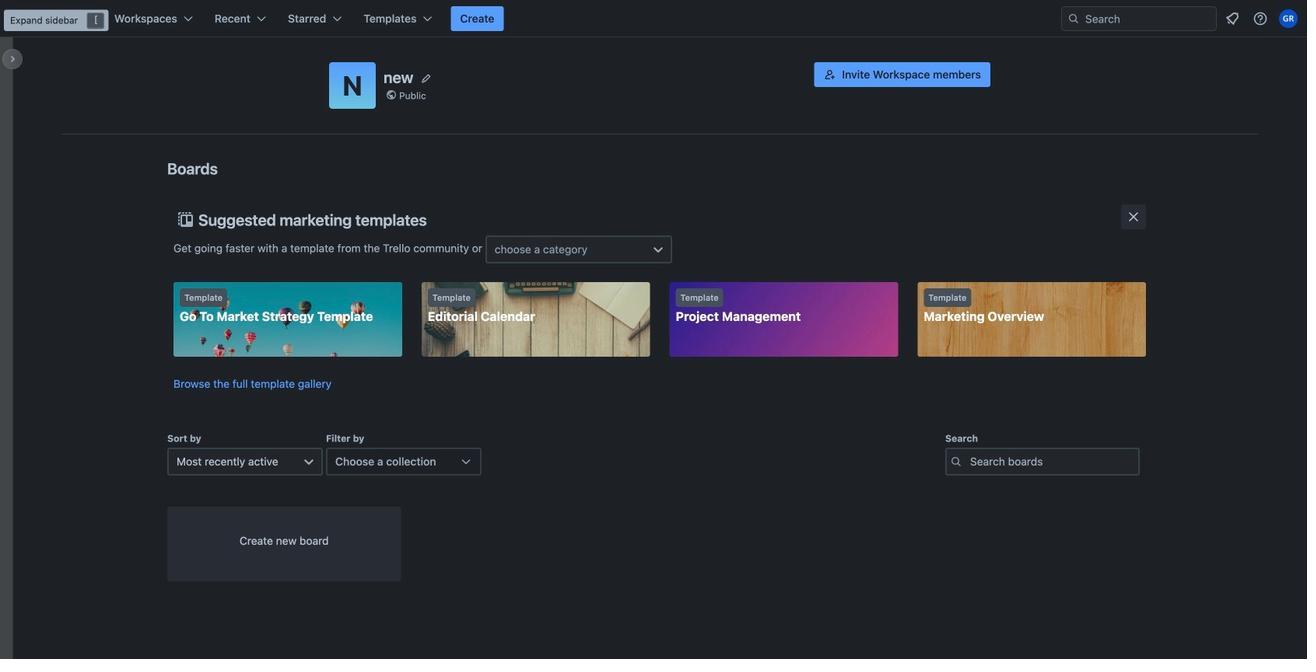 Task type: locate. For each thing, give the bounding box(es) containing it.
Search field
[[1080, 8, 1216, 30]]

search image
[[1067, 12, 1080, 25]]

open information menu image
[[1253, 11, 1268, 26]]

0 notifications image
[[1223, 9, 1242, 28]]

primary element
[[0, 0, 1307, 37]]

Search boards text field
[[945, 448, 1140, 476]]

left bracket element
[[87, 13, 104, 28]]



Task type: describe. For each thing, give the bounding box(es) containing it.
greg robinson (gregrobinson96) image
[[1279, 9, 1298, 28]]

back to home image
[[37, 6, 96, 31]]



Task type: vqa. For each thing, say whether or not it's contained in the screenshot.
"Primary" ELEMENT
yes



